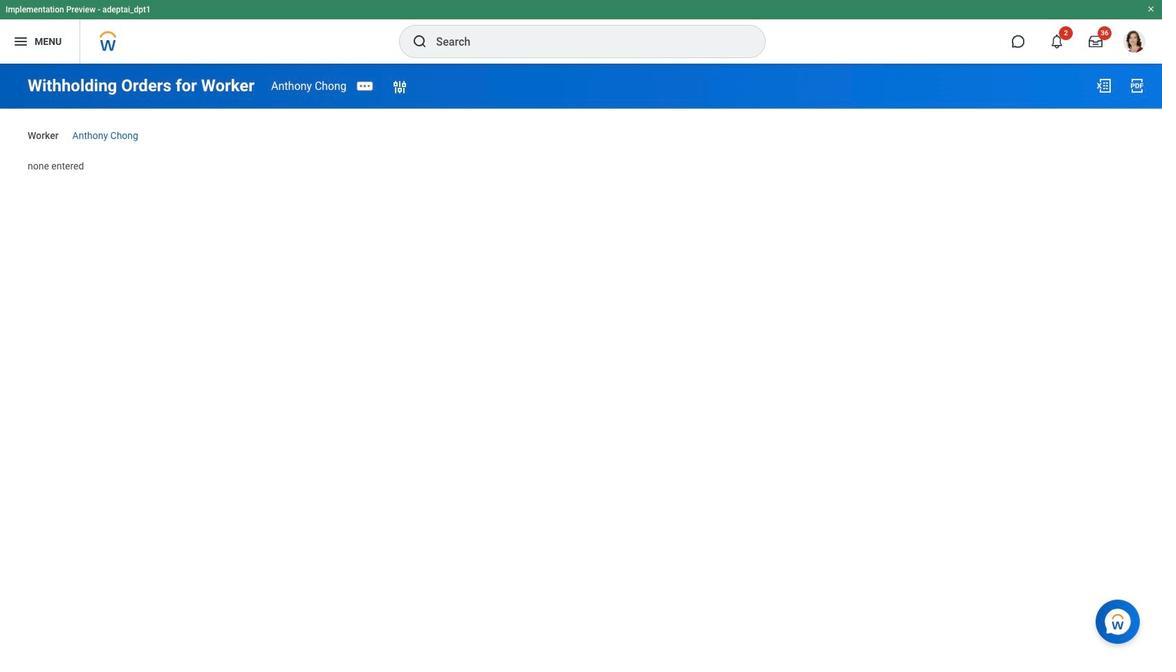 Task type: locate. For each thing, give the bounding box(es) containing it.
notifications large image
[[1051, 35, 1064, 48]]

view printable version (pdf) image
[[1129, 78, 1146, 94]]

main content
[[0, 64, 1163, 185]]

inbox large image
[[1089, 35, 1103, 48]]

export to excel image
[[1096, 78, 1113, 94]]

banner
[[0, 0, 1163, 64]]

change selection image
[[392, 79, 408, 96]]



Task type: vqa. For each thing, say whether or not it's contained in the screenshot.
fifth menu item
no



Task type: describe. For each thing, give the bounding box(es) containing it.
Search Workday  search field
[[436, 26, 737, 57]]

profile logan mcneil image
[[1124, 30, 1146, 55]]

justify image
[[12, 33, 29, 50]]

close environment banner image
[[1147, 5, 1156, 13]]

search image
[[411, 33, 428, 50]]



